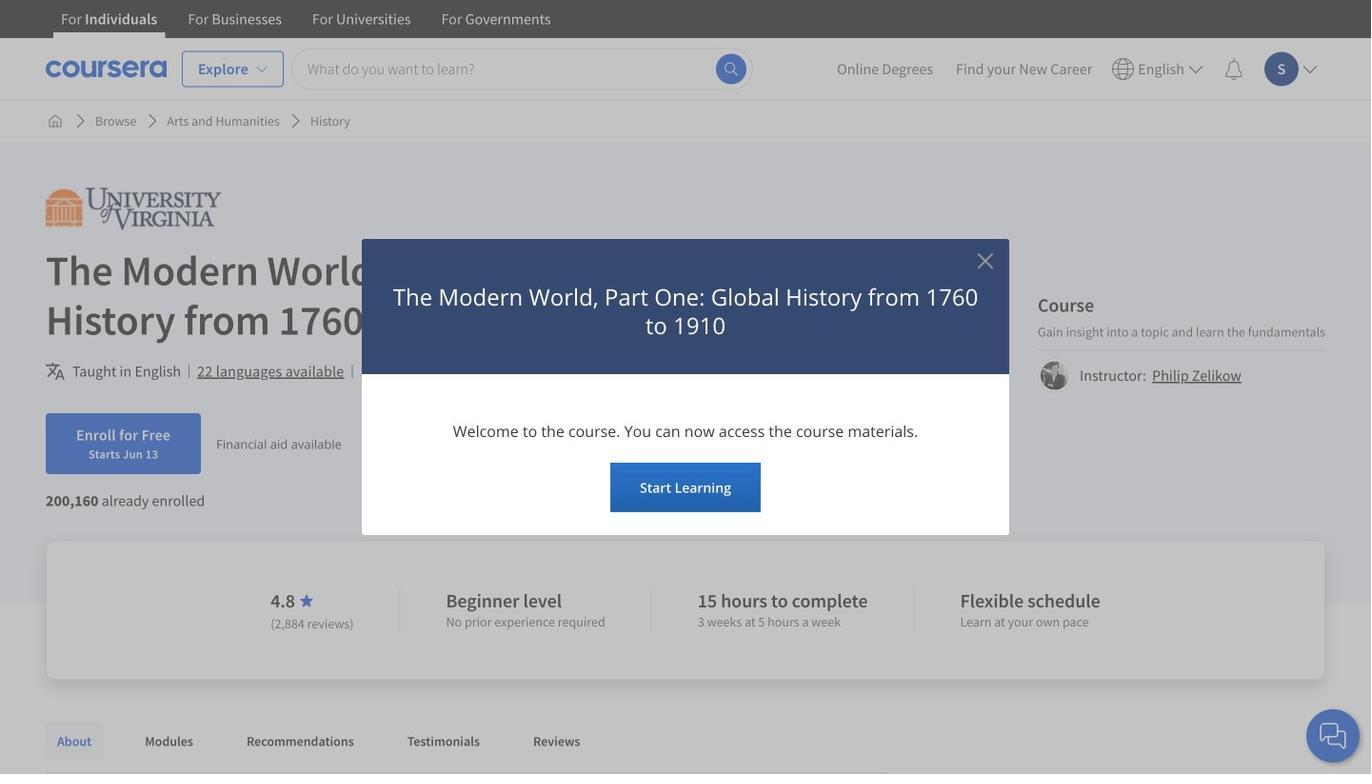 Task type: describe. For each thing, give the bounding box(es) containing it.
What do you want to learn? text field
[[291, 48, 754, 90]]

banner navigation
[[46, 0, 566, 38]]

philip zelikow image
[[1041, 362, 1070, 390]]



Task type: locate. For each thing, give the bounding box(es) containing it.
home image
[[48, 113, 63, 129]]

coursera image
[[46, 54, 167, 84]]

menu item
[[1104, 46, 1212, 92]]

university of virginia image
[[46, 188, 221, 231]]

None search field
[[291, 48, 754, 90]]

menu
[[826, 38, 1326, 100]]



Task type: vqa. For each thing, say whether or not it's contained in the screenshot.
HOME icon
yes



